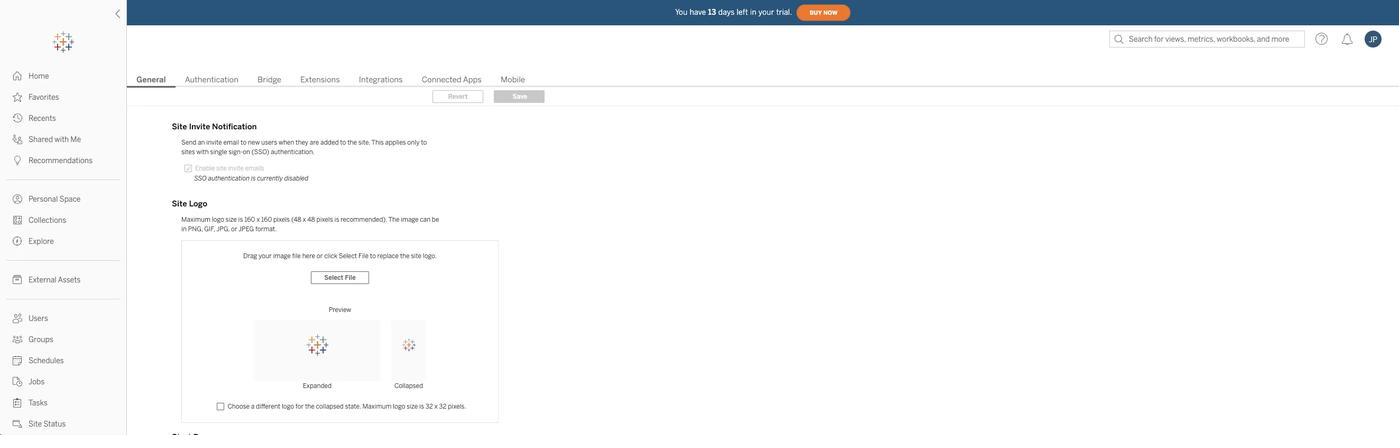 Task type: locate. For each thing, give the bounding box(es) containing it.
0 vertical spatial select
[[339, 253, 357, 260]]

recents link
[[0, 108, 126, 129]]

x left 48
[[303, 216, 306, 224]]

1 horizontal spatial 32
[[439, 403, 447, 411]]

home link
[[0, 66, 126, 87]]

logo left for
[[282, 403, 294, 411]]

0 horizontal spatial your
[[259, 253, 272, 260]]

left
[[737, 8, 748, 17]]

drag
[[243, 253, 257, 260]]

by text only_f5he34f image for groups
[[13, 335, 22, 345]]

shared
[[29, 135, 53, 144]]

to
[[241, 139, 247, 146], [340, 139, 346, 146], [421, 139, 427, 146], [370, 253, 376, 260]]

0 vertical spatial file
[[358, 253, 369, 260]]

site for site invite notification
[[172, 122, 187, 132]]

0 horizontal spatial image
[[273, 253, 291, 260]]

you have 13 days left in your trial.
[[675, 8, 792, 17]]

or
[[231, 226, 237, 233], [317, 253, 323, 260]]

file inside button
[[345, 274, 356, 282]]

by text only_f5he34f image left site status
[[13, 420, 22, 429]]

1 vertical spatial your
[[259, 253, 272, 260]]

main content
[[127, 53, 1399, 436]]

by text only_f5he34f image inside recommendations link
[[13, 156, 22, 166]]

6 by text only_f5he34f image from the top
[[13, 335, 22, 345]]

connected apps
[[422, 75, 482, 85]]

site invite notification
[[172, 122, 257, 132]]

tableau cloud image for collapsed
[[402, 338, 416, 353]]

(sso)
[[252, 149, 269, 156]]

sites
[[181, 149, 195, 156]]

your left trial.
[[759, 8, 774, 17]]

image left can in the left of the page
[[401, 216, 419, 224]]

0 horizontal spatial with
[[55, 135, 69, 144]]

the right for
[[305, 403, 315, 411]]

shared with me link
[[0, 129, 126, 150]]

4 by text only_f5he34f image from the top
[[13, 275, 22, 285]]

1 vertical spatial site
[[172, 199, 187, 209]]

connected
[[422, 75, 461, 85]]

site inside site status link
[[29, 420, 42, 429]]

0 horizontal spatial tableau cloud image
[[306, 334, 329, 357]]

explore link
[[0, 231, 126, 252]]

be
[[432, 216, 439, 224]]

tasks link
[[0, 393, 126, 414]]

1 horizontal spatial tableau cloud image
[[402, 338, 416, 353]]

by text only_f5he34f image for users
[[13, 314, 22, 324]]

by text only_f5he34f image for recents
[[13, 114, 22, 123]]

your right drag
[[259, 253, 272, 260]]

2 160 from the left
[[261, 216, 272, 224]]

7 by text only_f5he34f image from the top
[[13, 399, 22, 408]]

5 by text only_f5he34f image from the top
[[13, 237, 22, 246]]

0 horizontal spatial or
[[231, 226, 237, 233]]

in
[[750, 8, 756, 17], [181, 226, 187, 233]]

by text only_f5he34f image left recommendations
[[13, 156, 22, 166]]

32
[[425, 403, 433, 411], [439, 403, 447, 411]]

0 horizontal spatial maximum
[[181, 216, 210, 224]]

1 by text only_f5he34f image from the top
[[13, 93, 22, 102]]

now
[[823, 9, 838, 16]]

select file button
[[311, 272, 369, 284]]

extensions
[[300, 75, 340, 85]]

by text only_f5he34f image inside shared with me 'link'
[[13, 135, 22, 144]]

1 horizontal spatial invite
[[228, 165, 244, 172]]

replace
[[377, 253, 399, 260]]

are
[[310, 139, 319, 146]]

3 by text only_f5he34f image from the top
[[13, 135, 22, 144]]

2 horizontal spatial x
[[434, 403, 438, 411]]

the right the replace
[[400, 253, 410, 260]]

site inside enable site invite emails sso authentication is currently disabled
[[216, 165, 227, 172]]

48
[[307, 216, 315, 224]]

by text only_f5he34f image left the tasks
[[13, 399, 22, 408]]

file
[[358, 253, 369, 260], [345, 274, 356, 282]]

your inside main content
[[259, 253, 272, 260]]

4 by text only_f5he34f image from the top
[[13, 156, 22, 166]]

logo up 'jpg,'
[[212, 216, 224, 224]]

2 by text only_f5he34f image from the top
[[13, 114, 22, 123]]

site left status
[[29, 420, 42, 429]]

by text only_f5he34f image inside the tasks link
[[13, 399, 22, 408]]

by text only_f5he34f image inside collections link
[[13, 216, 22, 225]]

by text only_f5he34f image inside the schedules link
[[13, 356, 22, 366]]

0 horizontal spatial in
[[181, 226, 187, 233]]

tableau cloud image
[[306, 334, 329, 357], [402, 338, 416, 353]]

image left file
[[273, 253, 291, 260]]

to right "only"
[[421, 139, 427, 146]]

1 horizontal spatial with
[[196, 149, 209, 156]]

5 by text only_f5he34f image from the top
[[13, 314, 22, 324]]

1 horizontal spatial pixels
[[317, 216, 333, 224]]

1 horizontal spatial file
[[358, 253, 369, 260]]

site status link
[[0, 414, 126, 435]]

with
[[55, 135, 69, 144], [196, 149, 209, 156]]

invite inside send an invite email to new users when they are added to the site. this applies only to sites with single sign-on (sso) authentication.
[[206, 139, 222, 146]]

0 horizontal spatial the
[[305, 403, 315, 411]]

invite up authentication
[[228, 165, 244, 172]]

7 by text only_f5he34f image from the top
[[13, 356, 22, 366]]

0 vertical spatial your
[[759, 8, 774, 17]]

with left me at the top of the page
[[55, 135, 69, 144]]

1 vertical spatial maximum
[[362, 403, 392, 411]]

in left the png,
[[181, 226, 187, 233]]

0 horizontal spatial 32
[[425, 403, 433, 411]]

by text only_f5he34f image left the jobs
[[13, 378, 22, 387]]

is down emails
[[251, 175, 256, 182]]

logo
[[189, 199, 207, 209]]

site logo
[[172, 199, 207, 209]]

in right the left
[[750, 8, 756, 17]]

logo inside maximum logo size is 160 x 160 pixels (48 x 48 pixels is recommended). the image can be in png, gif, jpg, or jpeg format.
[[212, 216, 224, 224]]

days
[[718, 8, 735, 17]]

1 vertical spatial with
[[196, 149, 209, 156]]

select right click
[[339, 253, 357, 260]]

this
[[371, 139, 384, 146]]

by text only_f5he34f image inside groups link
[[13, 335, 22, 345]]

0 vertical spatial or
[[231, 226, 237, 233]]

emails
[[245, 165, 264, 172]]

revert
[[448, 93, 468, 100]]

to right added
[[340, 139, 346, 146]]

6 by text only_f5he34f image from the top
[[13, 378, 22, 387]]

main content containing general
[[127, 53, 1399, 436]]

8 by text only_f5he34f image from the top
[[13, 420, 22, 429]]

by text only_f5he34f image inside recents link
[[13, 114, 22, 123]]

by text only_f5he34f image left schedules on the bottom
[[13, 356, 22, 366]]

1 vertical spatial the
[[400, 253, 410, 260]]

by text only_f5he34f image left groups
[[13, 335, 22, 345]]

1 horizontal spatial 160
[[261, 216, 272, 224]]

2 pixels from the left
[[317, 216, 333, 224]]

1 horizontal spatial image
[[401, 216, 419, 224]]

new
[[248, 139, 260, 146]]

site
[[172, 122, 187, 132], [172, 199, 187, 209], [29, 420, 42, 429]]

image
[[401, 216, 419, 224], [273, 253, 291, 260]]

site up authentication
[[216, 165, 227, 172]]

preview
[[329, 307, 351, 314]]

your
[[759, 8, 774, 17], [259, 253, 272, 260]]

select file
[[324, 274, 356, 282]]

160 up jpeg
[[244, 216, 255, 224]]

1 vertical spatial select
[[324, 274, 343, 282]]

by text only_f5he34f image left users
[[13, 314, 22, 324]]

x left pixels.
[[434, 403, 438, 411]]

or right here
[[317, 253, 323, 260]]

is down collapsed on the bottom of the page
[[419, 403, 424, 411]]

maximum right state.
[[362, 403, 392, 411]]

160
[[244, 216, 255, 224], [261, 216, 272, 224]]

sub-spaces tab list
[[127, 74, 1399, 88]]

recommendations
[[29, 157, 93, 166]]

by text only_f5he34f image inside the personal space link
[[13, 195, 22, 204]]

navigation
[[127, 72, 1399, 88]]

0 vertical spatial site
[[172, 122, 187, 132]]

status
[[43, 420, 66, 429]]

authentication.
[[271, 149, 315, 156]]

by text only_f5he34f image left favorites
[[13, 93, 22, 102]]

logo
[[212, 216, 224, 224], [282, 403, 294, 411], [393, 403, 405, 411]]

by text only_f5he34f image inside favorites link
[[13, 93, 22, 102]]

to left the replace
[[370, 253, 376, 260]]

the inside send an invite email to new users when they are added to the site. this applies only to sites with single sign-on (sso) authentication.
[[348, 139, 357, 146]]

is
[[251, 175, 256, 182], [238, 216, 243, 224], [334, 216, 339, 224], [419, 403, 424, 411]]

maximum up the png,
[[181, 216, 210, 224]]

1 horizontal spatial or
[[317, 253, 323, 260]]

logo down collapsed on the bottom of the page
[[393, 403, 405, 411]]

(48
[[291, 216, 301, 224]]

home
[[29, 72, 49, 81]]

0 horizontal spatial site
[[216, 165, 227, 172]]

file left the replace
[[358, 253, 369, 260]]

tableau cloud image for expanded
[[306, 334, 329, 357]]

by text only_f5he34f image for collections
[[13, 216, 22, 225]]

or right 'jpg,'
[[231, 226, 237, 233]]

site up send
[[172, 122, 187, 132]]

1 vertical spatial file
[[345, 274, 356, 282]]

1 by text only_f5he34f image from the top
[[13, 71, 22, 81]]

pixels right 48
[[317, 216, 333, 224]]

0 vertical spatial site
[[216, 165, 227, 172]]

0 horizontal spatial invite
[[206, 139, 222, 146]]

site left logo.
[[411, 253, 421, 260]]

1 horizontal spatial the
[[348, 139, 357, 146]]

pixels left the (48
[[273, 216, 290, 224]]

2 vertical spatial site
[[29, 420, 42, 429]]

1 horizontal spatial maximum
[[362, 403, 392, 411]]

1 horizontal spatial x
[[303, 216, 306, 224]]

x up format.
[[257, 216, 260, 224]]

collapsed
[[394, 383, 423, 390]]

jpg,
[[216, 226, 230, 233]]

have
[[690, 8, 706, 17]]

site
[[216, 165, 227, 172], [411, 253, 421, 260]]

jpeg
[[238, 226, 254, 233]]

explore
[[29, 237, 54, 246]]

by text only_f5he34f image left personal at the left top of the page
[[13, 195, 22, 204]]

by text only_f5he34f image left recents
[[13, 114, 22, 123]]

1 horizontal spatial in
[[750, 8, 756, 17]]

maximum
[[181, 216, 210, 224], [362, 403, 392, 411]]

0 vertical spatial size
[[226, 216, 237, 224]]

the left site.
[[348, 139, 357, 146]]

image inside maximum logo size is 160 x 160 pixels (48 x 48 pixels is recommended). the image can be in png, gif, jpg, or jpeg format.
[[401, 216, 419, 224]]

0 vertical spatial the
[[348, 139, 357, 146]]

tableau cloud image up collapsed on the bottom of the page
[[402, 338, 416, 353]]

by text only_f5he34f image inside jobs link
[[13, 378, 22, 387]]

invite inside enable site invite emails sso authentication is currently disabled
[[228, 165, 244, 172]]

3 by text only_f5he34f image from the top
[[13, 216, 22, 225]]

pixels.
[[448, 403, 466, 411]]

by text only_f5he34f image
[[13, 71, 22, 81], [13, 195, 22, 204], [13, 216, 22, 225], [13, 275, 22, 285], [13, 314, 22, 324], [13, 378, 22, 387], [13, 399, 22, 408]]

2 by text only_f5he34f image from the top
[[13, 195, 22, 204]]

1 vertical spatial or
[[317, 253, 323, 260]]

invite for site
[[228, 165, 244, 172]]

1 vertical spatial site
[[411, 253, 421, 260]]

site left logo
[[172, 199, 187, 209]]

0 horizontal spatial file
[[345, 274, 356, 282]]

size up 'jpg,'
[[226, 216, 237, 224]]

by text only_f5he34f image inside explore link
[[13, 237, 22, 246]]

by text only_f5he34f image left explore
[[13, 237, 22, 246]]

trial.
[[776, 8, 792, 17]]

schedules
[[29, 357, 64, 366]]

groups
[[29, 336, 53, 345]]

by text only_f5he34f image for personal space
[[13, 195, 22, 204]]

160 up format.
[[261, 216, 272, 224]]

0 horizontal spatial 160
[[244, 216, 255, 224]]

0 vertical spatial in
[[750, 8, 756, 17]]

by text only_f5he34f image left the shared
[[13, 135, 22, 144]]

invite up 'single'
[[206, 139, 222, 146]]

different
[[256, 403, 280, 411]]

1 horizontal spatial size
[[407, 403, 418, 411]]

by text only_f5he34f image inside external assets link
[[13, 275, 22, 285]]

tableau cloud image up the expanded
[[306, 334, 329, 357]]

0 vertical spatial with
[[55, 135, 69, 144]]

jobs link
[[0, 372, 126, 393]]

select down click
[[324, 274, 343, 282]]

0 horizontal spatial pixels
[[273, 216, 290, 224]]

0 vertical spatial maximum
[[181, 216, 210, 224]]

by text only_f5he34f image left collections
[[13, 216, 22, 225]]

external assets link
[[0, 270, 126, 291]]

is right 48
[[334, 216, 339, 224]]

by text only_f5he34f image inside users link
[[13, 314, 22, 324]]

by text only_f5he34f image left external
[[13, 275, 22, 285]]

favorites link
[[0, 87, 126, 108]]

site.
[[358, 139, 370, 146]]

users
[[29, 315, 48, 324]]

to up "on"
[[241, 139, 247, 146]]

with down an
[[196, 149, 209, 156]]

0 horizontal spatial logo
[[212, 216, 224, 224]]

1 vertical spatial in
[[181, 226, 187, 233]]

size down collapsed on the bottom of the page
[[407, 403, 418, 411]]

1 vertical spatial invite
[[228, 165, 244, 172]]

by text only_f5he34f image inside home link
[[13, 71, 22, 81]]

by text only_f5he34f image inside site status link
[[13, 420, 22, 429]]

0 vertical spatial image
[[401, 216, 419, 224]]

by text only_f5he34f image
[[13, 93, 22, 102], [13, 114, 22, 123], [13, 135, 22, 144], [13, 156, 22, 166], [13, 237, 22, 246], [13, 335, 22, 345], [13, 356, 22, 366], [13, 420, 22, 429]]

site for site logo
[[172, 199, 187, 209]]

1 vertical spatial size
[[407, 403, 418, 411]]

collections
[[29, 216, 66, 225]]

0 vertical spatial invite
[[206, 139, 222, 146]]

0 horizontal spatial size
[[226, 216, 237, 224]]

x
[[257, 216, 260, 224], [303, 216, 306, 224], [434, 403, 438, 411]]

by text only_f5he34f image left home
[[13, 71, 22, 81]]

2 vertical spatial the
[[305, 403, 315, 411]]

file down drag your image file here or click select file to replace the site logo.
[[345, 274, 356, 282]]

recommendations link
[[0, 150, 126, 171]]



Task type: describe. For each thing, give the bounding box(es) containing it.
enable site invite emails sso authentication is currently disabled
[[194, 165, 308, 182]]

external
[[29, 276, 56, 285]]

bridge
[[257, 75, 281, 85]]

buy now button
[[796, 4, 851, 21]]

by text only_f5he34f image for shared with me
[[13, 135, 22, 144]]

by text only_f5he34f image for home
[[13, 71, 22, 81]]

size inside maximum logo size is 160 x 160 pixels (48 x 48 pixels is recommended). the image can be in png, gif, jpg, or jpeg format.
[[226, 216, 237, 224]]

send
[[181, 139, 196, 146]]

by text only_f5he34f image for explore
[[13, 237, 22, 246]]

choose a different logo for the collapsed state. maximum logo size is 32 x 32 pixels.
[[228, 403, 466, 411]]

1 horizontal spatial your
[[759, 8, 774, 17]]

schedules link
[[0, 351, 126, 372]]

here
[[302, 253, 315, 260]]

navigation containing general
[[127, 72, 1399, 88]]

authentication
[[208, 175, 250, 182]]

invite for an
[[206, 139, 222, 146]]

logo.
[[423, 253, 437, 260]]

buy now
[[810, 9, 838, 16]]

jobs
[[29, 378, 45, 387]]

drag your image file here or click select file to replace the site logo.
[[243, 253, 437, 260]]

expanded
[[303, 383, 332, 390]]

integrations
[[359, 75, 403, 85]]

personal space link
[[0, 189, 126, 210]]

invite
[[189, 122, 210, 132]]

email
[[223, 139, 239, 146]]

2 horizontal spatial logo
[[393, 403, 405, 411]]

maximum logo size is 160 x 160 pixels (48 x 48 pixels is recommended). the image can be in png, gif, jpg, or jpeg format.
[[181, 216, 439, 233]]

with inside 'link'
[[55, 135, 69, 144]]

users
[[261, 139, 277, 146]]

mobile
[[501, 75, 525, 85]]

send an invite email to new users when they are added to the site. this applies only to sites with single sign-on (sso) authentication.
[[181, 139, 427, 156]]

navigation panel element
[[0, 32, 126, 436]]

revert button
[[433, 90, 483, 103]]

1 160 from the left
[[244, 216, 255, 224]]

select inside button
[[324, 274, 343, 282]]

external assets
[[29, 276, 81, 285]]

for
[[296, 403, 304, 411]]

is up jpeg
[[238, 216, 243, 224]]

Search for views, metrics, workbooks, and more text field
[[1109, 31, 1305, 48]]

1 horizontal spatial site
[[411, 253, 421, 260]]

by text only_f5he34f image for jobs
[[13, 378, 22, 387]]

site status
[[29, 420, 66, 429]]

recents
[[29, 114, 56, 123]]

2 32 from the left
[[439, 403, 447, 411]]

1 32 from the left
[[425, 403, 433, 411]]

is inside enable site invite emails sso authentication is currently disabled
[[251, 175, 256, 182]]

users link
[[0, 308, 126, 329]]

click
[[324, 253, 337, 260]]

disabled
[[284, 175, 308, 182]]

on
[[243, 149, 250, 156]]

applies
[[385, 139, 406, 146]]

space
[[60, 195, 81, 204]]

enable
[[195, 165, 215, 172]]

shared with me
[[29, 135, 81, 144]]

by text only_f5he34f image for tasks
[[13, 399, 22, 408]]

by text only_f5he34f image for favorites
[[13, 93, 22, 102]]

or inside maximum logo size is 160 x 160 pixels (48 x 48 pixels is recommended). the image can be in png, gif, jpg, or jpeg format.
[[231, 226, 237, 233]]

file
[[292, 253, 301, 260]]

by text only_f5he34f image for site status
[[13, 420, 22, 429]]

state.
[[345, 403, 361, 411]]

0 horizontal spatial x
[[257, 216, 260, 224]]

when
[[279, 139, 294, 146]]

sso
[[194, 175, 207, 182]]

personal
[[29, 195, 58, 204]]

2 horizontal spatial the
[[400, 253, 410, 260]]

choose
[[228, 403, 250, 411]]

added
[[320, 139, 339, 146]]

gif,
[[204, 226, 215, 233]]

maximum inside maximum logo size is 160 x 160 pixels (48 x 48 pixels is recommended). the image can be in png, gif, jpg, or jpeg format.
[[181, 216, 210, 224]]

an
[[198, 139, 205, 146]]

they
[[296, 139, 308, 146]]

currently
[[257, 175, 283, 182]]

notification
[[212, 122, 257, 132]]

recommended).
[[341, 216, 387, 224]]

1 vertical spatial image
[[273, 253, 291, 260]]

me
[[71, 135, 81, 144]]

1 pixels from the left
[[273, 216, 290, 224]]

favorites
[[29, 93, 59, 102]]

by text only_f5he34f image for external assets
[[13, 275, 22, 285]]

in inside maximum logo size is 160 x 160 pixels (48 x 48 pixels is recommended). the image can be in png, gif, jpg, or jpeg format.
[[181, 226, 187, 233]]

assets
[[58, 276, 81, 285]]

buy
[[810, 9, 822, 16]]

single
[[210, 149, 227, 156]]

main navigation. press the up and down arrow keys to access links. element
[[0, 66, 126, 436]]

collections link
[[0, 210, 126, 231]]

by text only_f5he34f image for schedules
[[13, 356, 22, 366]]

site for site status
[[29, 420, 42, 429]]

can
[[420, 216, 431, 224]]

with inside send an invite email to new users when they are added to the site. this applies only to sites with single sign-on (sso) authentication.
[[196, 149, 209, 156]]

format.
[[255, 226, 277, 233]]

1 horizontal spatial logo
[[282, 403, 294, 411]]

general
[[136, 75, 166, 85]]

only
[[407, 139, 420, 146]]

the
[[388, 216, 399, 224]]

by text only_f5he34f image for recommendations
[[13, 156, 22, 166]]

13
[[708, 8, 716, 17]]

sign-
[[229, 149, 243, 156]]

groups link
[[0, 329, 126, 351]]

tasks
[[29, 399, 48, 408]]



Task type: vqa. For each thing, say whether or not it's contained in the screenshot.
Workbooks at the right top of page
no



